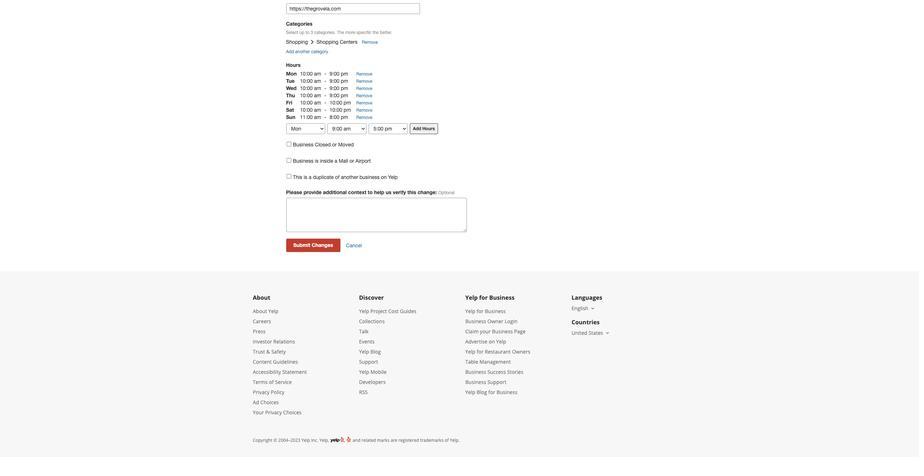 Task type: locate. For each thing, give the bounding box(es) containing it.
ad choices link
[[253, 399, 279, 406]]

is for this
[[304, 174, 307, 180]]

on down claim your business page link
[[489, 338, 495, 345]]

more
[[346, 30, 355, 35]]

0 vertical spatial is
[[315, 158, 319, 164]]

1 vertical spatial choices
[[283, 409, 302, 416]]

yelp blog for business link
[[466, 389, 518, 396]]

yelp up us
[[388, 174, 398, 180]]

am for thu
[[314, 93, 321, 98]]

10:00 am - 10:00 pm
[[300, 100, 351, 106], [300, 107, 351, 113]]

mon 10:00 am - 9:00 pm
[[286, 71, 348, 77]]

4 - from the top
[[325, 93, 326, 98]]

0 horizontal spatial add
[[286, 49, 294, 54]]

10:00 am - 9:00 pm down wed 10:00 am - 9:00 pm at the left top of the page
[[300, 93, 348, 98]]

trust
[[253, 348, 265, 355]]

0 vertical spatial choices
[[261, 399, 279, 406]]

remove link for fri
[[357, 101, 373, 106]]

0 vertical spatial blog
[[371, 348, 381, 355]]

of left the yelp.
[[445, 437, 449, 443]]

about yelp link
[[253, 308, 279, 315]]

am for tue
[[314, 78, 321, 84]]

yelp for business business owner login claim your business page advertise on yelp yelp for restaurant owners table management business success stories business support yelp blog for business
[[466, 308, 531, 396]]

your
[[480, 328, 491, 335]]

remove link for wed
[[357, 86, 373, 91]]

1 horizontal spatial or
[[350, 158, 354, 164]]

2 10:00 am - 10:00 pm from the top
[[300, 107, 351, 113]]

business up claim
[[466, 318, 486, 325]]

support inside yelp for business business owner login claim your business page advertise on yelp yelp for restaurant owners table management business success stories business support yelp blog for business
[[488, 379, 507, 386]]

business down owner
[[492, 328, 513, 335]]

table
[[466, 358, 478, 365]]

of right duplicate
[[335, 174, 340, 180]]

united states
[[572, 330, 603, 336]]

a right this
[[309, 174, 312, 180]]

6 am from the top
[[314, 107, 321, 113]]

to left '3'
[[306, 30, 310, 35]]

remove for thu
[[357, 93, 373, 98]]

yelp up yelp for restaurant owners link
[[496, 338, 506, 345]]

1 horizontal spatial support
[[488, 379, 507, 386]]

talk link
[[359, 328, 369, 335]]

another inside add another category link
[[295, 49, 310, 54]]

am inside wed 10:00 am - 9:00 pm
[[314, 85, 321, 91]]

1 vertical spatial hours
[[423, 126, 435, 131]]

support down the success
[[488, 379, 507, 386]]

are
[[391, 437, 397, 443]]

1 horizontal spatial add
[[413, 126, 421, 131]]

yelp up careers 'link'
[[269, 308, 279, 315]]

4 9:00 from the top
[[330, 93, 340, 98]]

yelp up claim
[[466, 308, 476, 315]]

1 am from the top
[[314, 71, 321, 77]]

shopping down the select on the top left of the page
[[286, 39, 308, 45]]

is left inside
[[315, 158, 319, 164]]

add inside "button"
[[413, 126, 421, 131]]

remove for sun
[[357, 115, 373, 120]]

7 - from the top
[[325, 114, 326, 120]]

10:00
[[300, 71, 313, 77], [300, 78, 313, 84], [300, 85, 313, 91], [300, 93, 313, 98], [300, 100, 313, 106], [330, 100, 342, 106], [300, 107, 313, 113], [330, 107, 342, 113]]

10:00 am - 9:00 pm for tue
[[300, 78, 348, 84]]

1 vertical spatial of
[[269, 379, 274, 386]]

choices down privacy policy link
[[261, 399, 279, 406]]

developers
[[359, 379, 386, 386]]

pm for fri
[[344, 100, 351, 106]]

9:00 inside wed 10:00 am - 9:00 pm
[[330, 85, 340, 91]]

1 horizontal spatial on
[[489, 338, 495, 345]]

1 horizontal spatial is
[[315, 158, 319, 164]]

1 horizontal spatial hours
[[423, 126, 435, 131]]

2 9:00 from the top
[[330, 78, 340, 84]]

1 - from the top
[[325, 71, 326, 77]]

for up yelp for business "link"
[[480, 294, 488, 302]]

4 am from the top
[[314, 93, 321, 98]]

yelp up the collections link
[[359, 308, 369, 315]]

1 vertical spatial 10:00 am - 9:00 pm
[[300, 93, 348, 98]]

2004–2023
[[278, 437, 300, 443]]

blog up 'support' link
[[371, 348, 381, 355]]

2 - from the top
[[325, 78, 326, 84]]

remove link for tue
[[357, 79, 373, 84]]

or left moved
[[332, 142, 337, 147]]

am for sat
[[314, 107, 321, 113]]

0 horizontal spatial support
[[359, 358, 378, 365]]

9:00
[[330, 71, 340, 77], [330, 78, 340, 84], [330, 85, 340, 91], [330, 93, 340, 98]]

privacy down terms
[[253, 389, 270, 396]]

0 vertical spatial about
[[253, 294, 270, 302]]

cancel link
[[346, 243, 362, 249]]

am
[[314, 71, 321, 77], [314, 78, 321, 84], [314, 85, 321, 91], [314, 93, 321, 98], [314, 100, 321, 106], [314, 107, 321, 113], [314, 114, 321, 120]]

careers link
[[253, 318, 271, 325]]

support down the yelp blog link
[[359, 358, 378, 365]]

support
[[359, 358, 378, 365], [488, 379, 507, 386]]

0 vertical spatial to
[[306, 30, 310, 35]]

&
[[266, 348, 270, 355]]

choices down policy
[[283, 409, 302, 416]]

remove link for sun
[[357, 115, 373, 120]]

0 horizontal spatial is
[[304, 174, 307, 180]]

business down stories
[[497, 389, 518, 396]]

5 - from the top
[[325, 100, 326, 106]]

pm for thu
[[341, 93, 348, 98]]

of up privacy policy link
[[269, 379, 274, 386]]

0 vertical spatial another
[[295, 49, 310, 54]]

business
[[293, 142, 314, 147], [293, 158, 314, 164], [489, 294, 515, 302], [485, 308, 506, 315], [466, 318, 486, 325], [492, 328, 513, 335], [466, 369, 486, 375], [466, 379, 486, 386], [497, 389, 518, 396]]

on right the business
[[381, 174, 387, 180]]

rss
[[359, 389, 368, 396]]

table management link
[[466, 358, 511, 365]]

5 am from the top
[[314, 100, 321, 106]]

remove link
[[362, 40, 378, 45], [357, 72, 373, 77], [357, 79, 373, 84], [357, 86, 373, 91], [357, 93, 373, 98], [357, 101, 373, 106], [357, 108, 373, 113], [357, 115, 373, 120]]

shopping for shopping centers
[[317, 39, 339, 45]]

10:00 inside wed 10:00 am - 9:00 pm
[[300, 85, 313, 91]]

inc.
[[311, 437, 318, 443]]

2 about from the top
[[253, 308, 267, 315]]

hours
[[286, 62, 301, 68], [423, 126, 435, 131]]

remove
[[362, 40, 378, 45], [357, 72, 373, 77], [357, 79, 373, 84], [357, 86, 373, 91], [357, 93, 373, 98], [357, 101, 373, 106], [357, 108, 373, 113], [357, 115, 373, 120]]

another up context
[[341, 174, 358, 180]]

0 vertical spatial 10:00 am - 10:00 pm
[[300, 100, 351, 106]]

about
[[253, 294, 270, 302], [253, 308, 267, 315]]

changes
[[312, 242, 333, 248]]

0 horizontal spatial or
[[332, 142, 337, 147]]

0 vertical spatial support
[[359, 358, 378, 365]]

developers link
[[359, 379, 386, 386]]

yelp project cost guides collections talk events yelp blog support yelp mobile developers rss
[[359, 308, 417, 396]]

or right mall
[[350, 158, 354, 164]]

submit changes button
[[286, 239, 341, 252]]

a
[[335, 158, 337, 164], [309, 174, 312, 180]]

is for business
[[315, 158, 319, 164]]

verify
[[393, 189, 406, 195]]

0 vertical spatial of
[[335, 174, 340, 180]]

1 horizontal spatial a
[[335, 158, 337, 164]]

1 10:00 am - 10:00 pm from the top
[[300, 100, 351, 106]]

another left category
[[295, 49, 310, 54]]

1 vertical spatial support
[[488, 379, 507, 386]]

9:00 inside mon 10:00 am - 9:00 pm
[[330, 71, 340, 77]]

english
[[572, 305, 589, 312]]

pm inside mon 10:00 am - 9:00 pm
[[341, 71, 348, 77]]

0 horizontal spatial blog
[[371, 348, 381, 355]]

your privacy choices link
[[253, 409, 302, 416]]

of
[[335, 174, 340, 180], [269, 379, 274, 386], [445, 437, 449, 443]]

management
[[480, 358, 511, 365]]

2 am from the top
[[314, 78, 321, 84]]

1 vertical spatial is
[[304, 174, 307, 180]]

2 vertical spatial of
[[445, 437, 449, 443]]

1 vertical spatial add
[[413, 126, 421, 131]]

for
[[480, 294, 488, 302], [477, 308, 484, 315], [477, 348, 484, 355], [489, 389, 495, 396]]

shopping down categories.
[[317, 39, 339, 45]]

©
[[274, 437, 277, 443]]

privacy down ad choices link on the bottom left of the page
[[265, 409, 282, 416]]

events
[[359, 338, 375, 345]]

0 horizontal spatial another
[[295, 49, 310, 54]]

project
[[371, 308, 387, 315]]

blog down business support link
[[477, 389, 487, 396]]

wed
[[286, 85, 297, 91]]

about inside about yelp careers press investor relations trust & safety content guidelines accessibility statement terms of service privacy policy ad choices your privacy choices
[[253, 308, 267, 315]]

remove for tue
[[357, 79, 373, 84]]

collections
[[359, 318, 385, 325]]

optional
[[438, 190, 455, 195]]

3 9:00 from the top
[[330, 85, 340, 91]]

1 horizontal spatial of
[[335, 174, 340, 180]]

claim your business page link
[[466, 328, 526, 335]]

1 horizontal spatial shopping
[[317, 39, 339, 45]]

owner
[[488, 318, 504, 325]]

for down advertise
[[477, 348, 484, 355]]

yelp logo image
[[330, 437, 344, 443]]

change:
[[418, 189, 437, 195]]

1 10:00 am - 9:00 pm from the top
[[300, 78, 348, 84]]

languages
[[572, 294, 603, 302]]

pm for sun
[[341, 114, 348, 120]]

6 - from the top
[[325, 107, 326, 113]]

0 horizontal spatial shopping
[[286, 39, 308, 45]]

specific
[[357, 30, 372, 35]]

- inside mon 10:00 am - 9:00 pm
[[325, 71, 326, 77]]

1 vertical spatial 10:00 am - 10:00 pm
[[300, 107, 351, 113]]

pm
[[341, 71, 348, 77], [341, 78, 348, 84], [341, 85, 348, 91], [341, 93, 348, 98], [344, 100, 351, 106], [344, 107, 351, 113], [341, 114, 348, 120]]

2 10:00 am - 9:00 pm from the top
[[300, 93, 348, 98]]

yelp burst image
[[346, 437, 352, 443]]

None checkbox
[[287, 142, 291, 146], [287, 158, 291, 163], [287, 142, 291, 146], [287, 158, 291, 163]]

1 shopping from the left
[[286, 39, 308, 45]]

0 vertical spatial on
[[381, 174, 387, 180]]

1 vertical spatial on
[[489, 338, 495, 345]]

blog
[[371, 348, 381, 355], [477, 389, 487, 396]]

Please provide additional context to help us verify this change: text field
[[286, 198, 467, 232]]

0 vertical spatial 10:00 am - 9:00 pm
[[300, 78, 348, 84]]

guidelines
[[273, 358, 298, 365]]

for up business owner login link
[[477, 308, 484, 315]]

choices
[[261, 399, 279, 406], [283, 409, 302, 416]]

or
[[332, 142, 337, 147], [350, 158, 354, 164]]

remove for wed
[[357, 86, 373, 91]]

additional
[[323, 189, 347, 195]]

is right this
[[304, 174, 307, 180]]

- for sat
[[325, 107, 326, 113]]

yelp down business support link
[[466, 389, 476, 396]]

to left help
[[368, 189, 373, 195]]

0 horizontal spatial a
[[309, 174, 312, 180]]

wed 10:00 am - 9:00 pm
[[286, 85, 348, 91]]

1 vertical spatial privacy
[[265, 409, 282, 416]]

content
[[253, 358, 272, 365]]

0 horizontal spatial of
[[269, 379, 274, 386]]

1 vertical spatial to
[[368, 189, 373, 195]]

10:00 am - 10:00 pm for fri
[[300, 100, 351, 106]]

add hours button
[[410, 123, 438, 134]]

this
[[293, 174, 302, 180]]

a left mall
[[335, 158, 337, 164]]

3 - from the top
[[325, 85, 326, 91]]

about up about yelp link
[[253, 294, 270, 302]]

2 shopping from the left
[[317, 39, 339, 45]]

10:00 am - 9:00 pm
[[300, 78, 348, 84], [300, 93, 348, 98]]

1 vertical spatial about
[[253, 308, 267, 315]]

and
[[353, 437, 361, 443]]

cancel
[[346, 243, 362, 248]]

0 horizontal spatial choices
[[261, 399, 279, 406]]

1 vertical spatial blog
[[477, 389, 487, 396]]

0 vertical spatial add
[[286, 49, 294, 54]]

shopping for shopping
[[286, 39, 308, 45]]

1 about from the top
[[253, 294, 270, 302]]

mobile
[[371, 369, 387, 375]]

1 horizontal spatial blog
[[477, 389, 487, 396]]

thu
[[286, 92, 295, 98]]

states
[[589, 330, 603, 336]]

0 vertical spatial or
[[332, 142, 337, 147]]

about for about yelp careers press investor relations trust & safety content guidelines accessibility statement terms of service privacy policy ad choices your privacy choices
[[253, 308, 267, 315]]

business up yelp blog for business link
[[466, 379, 486, 386]]

about up careers 'link'
[[253, 308, 267, 315]]

add another category link
[[286, 49, 633, 55]]

3 am from the top
[[314, 85, 321, 91]]

1 vertical spatial a
[[309, 174, 312, 180]]

yelp inside about yelp careers press investor relations trust & safety content guidelines accessibility statement terms of service privacy policy ad choices your privacy choices
[[269, 308, 279, 315]]

for down business support link
[[489, 389, 495, 396]]

7 am from the top
[[314, 114, 321, 120]]

1 vertical spatial another
[[341, 174, 358, 180]]

1 9:00 from the top
[[330, 71, 340, 77]]

0 vertical spatial hours
[[286, 62, 301, 68]]

16 chevron down v2 image
[[590, 306, 596, 311]]

trademarks
[[420, 437, 444, 443]]

shopping
[[286, 39, 308, 45], [317, 39, 339, 45]]

1 horizontal spatial another
[[341, 174, 358, 180]]

10:00 am - 9:00 pm up wed 10:00 am - 9:00 pm at the left top of the page
[[300, 78, 348, 84]]



Task type: vqa. For each thing, say whether or not it's contained in the screenshot.
(Helped
no



Task type: describe. For each thing, give the bounding box(es) containing it.
and related marks are registered trademarks of yelp.
[[352, 437, 460, 443]]

10:00 am - 10:00 pm for sat
[[300, 107, 351, 113]]

yelp mobile link
[[359, 369, 387, 375]]

This is a duplicate of another business on Yelp checkbox
[[287, 174, 291, 179]]

us
[[386, 189, 392, 195]]

about yelp careers press investor relations trust & safety content guidelines accessibility statement terms of service privacy policy ad choices your privacy choices
[[253, 308, 307, 416]]

moved
[[338, 142, 354, 147]]

1 vertical spatial or
[[350, 158, 354, 164]]

closed
[[315, 142, 331, 147]]

yelp blog link
[[359, 348, 381, 355]]

careers
[[253, 318, 271, 325]]

yelp down events
[[359, 348, 369, 355]]

Web Address text field
[[286, 3, 420, 14]]

10:00 inside mon 10:00 am - 9:00 pm
[[300, 71, 313, 77]]

- for fri
[[325, 100, 326, 106]]

united
[[572, 330, 588, 336]]

copyright
[[253, 437, 273, 443]]

duplicate
[[313, 174, 334, 180]]

- for sun
[[325, 114, 326, 120]]

stories
[[507, 369, 524, 375]]

mon
[[286, 71, 297, 77]]

,
[[344, 437, 346, 443]]

11:00 am - 8:00 pm
[[300, 114, 348, 120]]

3
[[311, 30, 313, 35]]

categories.
[[314, 30, 336, 35]]

1 horizontal spatial choices
[[283, 409, 302, 416]]

the
[[373, 30, 379, 35]]

accessibility
[[253, 369, 281, 375]]

support inside yelp project cost guides collections talk events yelp blog support yelp mobile developers rss
[[359, 358, 378, 365]]

0 vertical spatial privacy
[[253, 389, 270, 396]]

this
[[408, 189, 416, 195]]

category
[[311, 49, 328, 54]]

submit changes
[[293, 242, 333, 248]]

shopping centers
[[317, 39, 358, 45]]

yelp,
[[320, 437, 329, 443]]

2 horizontal spatial of
[[445, 437, 449, 443]]

terms
[[253, 379, 268, 386]]

0 horizontal spatial to
[[306, 30, 310, 35]]

related
[[362, 437, 376, 443]]

statement
[[282, 369, 307, 375]]

remove link for thu
[[357, 93, 373, 98]]

am for sun
[[314, 114, 321, 120]]

page
[[514, 328, 526, 335]]

business up yelp for business "link"
[[489, 294, 515, 302]]

up
[[300, 30, 305, 35]]

english button
[[572, 305, 596, 312]]

registered
[[399, 437, 419, 443]]

categories
[[286, 21, 313, 27]]

yelp project cost guides link
[[359, 308, 417, 315]]

help
[[374, 189, 385, 195]]

discover
[[359, 294, 384, 302]]

add another category
[[286, 49, 328, 54]]

airport
[[356, 158, 371, 164]]

0 vertical spatial a
[[335, 158, 337, 164]]

business owner login link
[[466, 318, 518, 325]]

the
[[337, 30, 344, 35]]

0 horizontal spatial on
[[381, 174, 387, 180]]

8:00
[[330, 114, 340, 120]]

accessibility statement link
[[253, 369, 307, 375]]

business closed or moved
[[293, 142, 354, 147]]

blog inside yelp project cost guides collections talk events yelp blog support yelp mobile developers rss
[[371, 348, 381, 355]]

11:00
[[300, 114, 313, 120]]

hours inside "button"
[[423, 126, 435, 131]]

of inside about yelp careers press investor relations trust & safety content guidelines accessibility statement terms of service privacy policy ad choices your privacy choices
[[269, 379, 274, 386]]

remove link for sat
[[357, 108, 373, 113]]

please provide additional context to help us verify this change: optional
[[286, 189, 455, 195]]

context
[[348, 189, 367, 195]]

sun
[[286, 114, 295, 120]]

investor relations link
[[253, 338, 295, 345]]

remove for mon
[[357, 72, 373, 77]]

please
[[286, 189, 302, 195]]

yelp down 'support' link
[[359, 369, 369, 375]]

united states button
[[572, 330, 611, 336]]

relations
[[273, 338, 295, 345]]

collections link
[[359, 318, 385, 325]]

yelp up the table
[[466, 348, 476, 355]]

on inside yelp for business business owner login claim your business page advertise on yelp yelp for restaurant owners table management business success stories business support yelp blog for business
[[489, 338, 495, 345]]

content guidelines link
[[253, 358, 298, 365]]

10:00 am - 9:00 pm for thu
[[300, 93, 348, 98]]

yelp for business
[[466, 294, 515, 302]]

sat
[[286, 107, 294, 113]]

remove for fri
[[357, 101, 373, 106]]

pm for sat
[[344, 107, 351, 113]]

business up this
[[293, 158, 314, 164]]

1 horizontal spatial to
[[368, 189, 373, 195]]

remove link for mon
[[357, 72, 373, 77]]

restaurant
[[485, 348, 511, 355]]

select up to 3 categories. the more specific the better.
[[286, 30, 392, 35]]

tue
[[286, 78, 295, 84]]

0 horizontal spatial hours
[[286, 62, 301, 68]]

cost
[[388, 308, 399, 315]]

pm for tue
[[341, 78, 348, 84]]

rss link
[[359, 389, 368, 396]]

advertise
[[466, 338, 488, 345]]

yelp up yelp for business "link"
[[466, 294, 478, 302]]

yelp left inc. on the left bottom
[[302, 437, 310, 443]]

16 chevron down v2 image
[[605, 330, 611, 336]]

add for add hours
[[413, 126, 421, 131]]

success
[[488, 369, 506, 375]]

business left closed
[[293, 142, 314, 147]]

advertise on yelp link
[[466, 338, 506, 345]]

about for about
[[253, 294, 270, 302]]

am for fri
[[314, 100, 321, 106]]

business success stories link
[[466, 369, 524, 375]]

trust & safety link
[[253, 348, 286, 355]]

add for add another category
[[286, 49, 294, 54]]

claim
[[466, 328, 479, 335]]

service
[[275, 379, 292, 386]]

provide
[[304, 189, 322, 195]]

support link
[[359, 358, 378, 365]]

your
[[253, 409, 264, 416]]

business support link
[[466, 379, 507, 386]]

events link
[[359, 338, 375, 345]]

am inside mon 10:00 am - 9:00 pm
[[314, 71, 321, 77]]

investor
[[253, 338, 272, 345]]

business down the table
[[466, 369, 486, 375]]

login
[[505, 318, 518, 325]]

select
[[286, 30, 298, 35]]

- for tue
[[325, 78, 326, 84]]

- for thu
[[325, 93, 326, 98]]

ad
[[253, 399, 259, 406]]

blog inside yelp for business business owner login claim your business page advertise on yelp yelp for restaurant owners table management business success stories business support yelp blog for business
[[477, 389, 487, 396]]

mall
[[339, 158, 348, 164]]

owners
[[512, 348, 531, 355]]

pm inside wed 10:00 am - 9:00 pm
[[341, 85, 348, 91]]

- inside wed 10:00 am - 9:00 pm
[[325, 85, 326, 91]]

business up owner
[[485, 308, 506, 315]]

talk
[[359, 328, 369, 335]]

remove for sat
[[357, 108, 373, 113]]

centers
[[340, 39, 358, 45]]

add hours
[[413, 126, 435, 131]]

marks
[[377, 437, 390, 443]]



